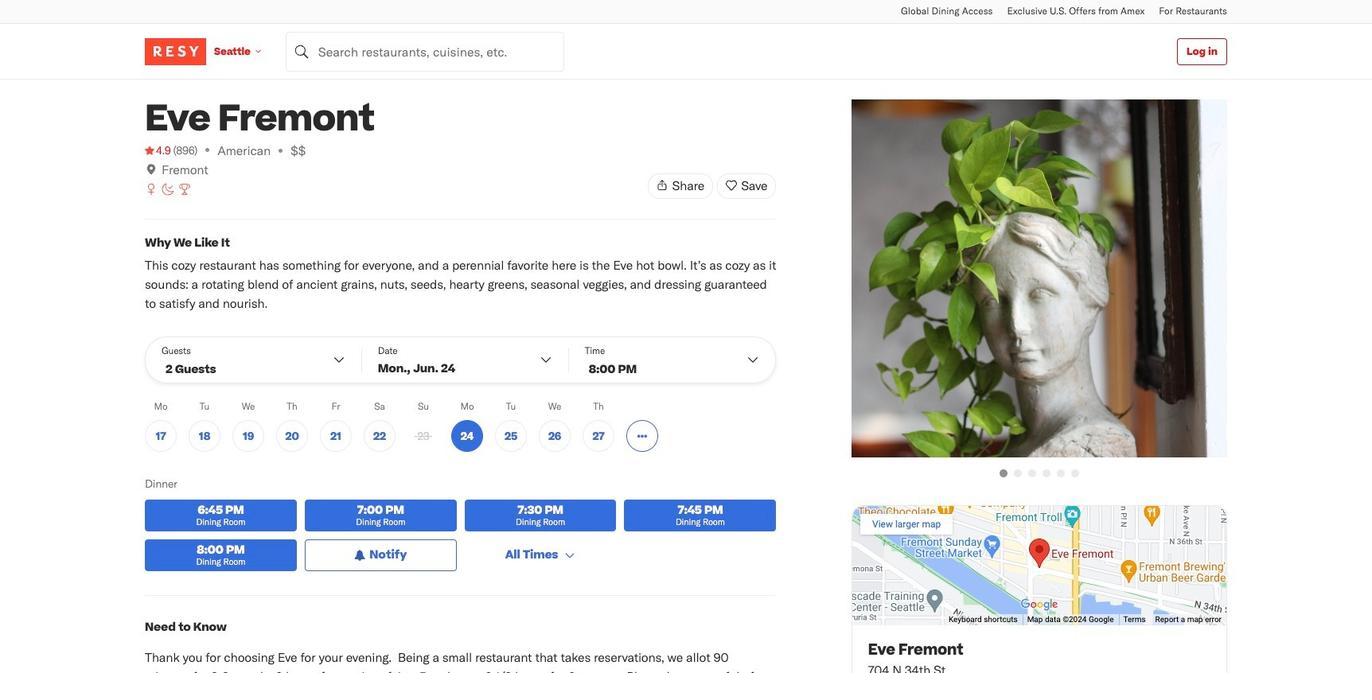 Task type: describe. For each thing, give the bounding box(es) containing it.
4.9 out of 5 stars image
[[145, 143, 171, 158]]



Task type: vqa. For each thing, say whether or not it's contained in the screenshot.
'4.9 out of 5 stars' image
yes



Task type: locate. For each thing, give the bounding box(es) containing it.
Search restaurants, cuisines, etc. text field
[[286, 31, 564, 71]]

None field
[[286, 31, 564, 71]]



